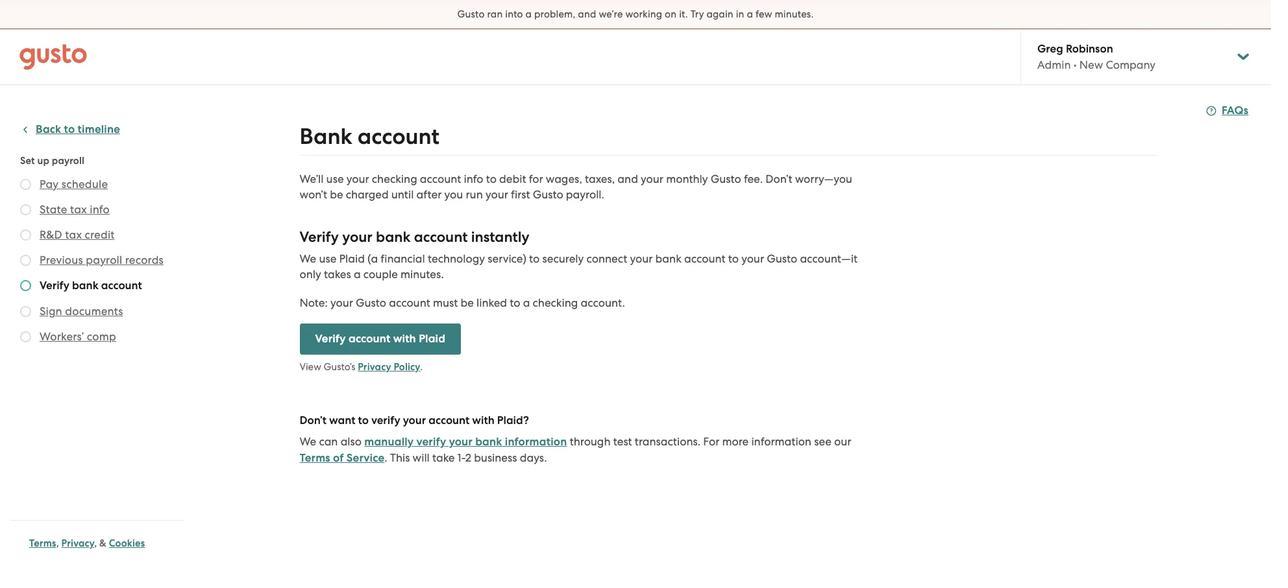 Task type: describe. For each thing, give the bounding box(es) containing it.
takes
[[324, 268, 351, 281]]

verify for bank
[[40, 279, 69, 293]]

verify inside we can also manually verify your bank information through test transactions. for more information see our terms of service . this will take 1-2 business days.
[[417, 436, 446, 449]]

records
[[125, 254, 164, 267]]

you
[[444, 188, 463, 201]]

r&d tax credit button
[[40, 227, 115, 243]]

bank inside 'list'
[[72, 279, 99, 293]]

this
[[390, 452, 410, 465]]

bank inside we can also manually verify your bank information through test transactions. for more information see our terms of service . this will take 1-2 business days.
[[475, 436, 502, 449]]

cookies button
[[109, 536, 145, 552]]

cookies
[[109, 538, 145, 550]]

verify for account
[[315, 332, 346, 346]]

2 information from the left
[[752, 436, 812, 449]]

. inside we can also manually verify your bank information through test transactions. for more information see our terms of service . this will take 1-2 business days.
[[385, 452, 387, 465]]

account inside "we'll use your checking account info to debit for wages, taxes, and your monthly gusto fee. don't worry—you won't be charged until after you run your first gusto payroll."
[[420, 173, 461, 186]]

payroll.
[[566, 188, 604, 201]]

also
[[341, 436, 362, 449]]

want
[[329, 414, 355, 428]]

verify bank account
[[40, 279, 142, 293]]

verify account with plaid button
[[300, 324, 461, 355]]

new
[[1080, 58, 1103, 71]]

instantly
[[471, 229, 530, 246]]

tax for info
[[70, 203, 87, 216]]

bank account
[[300, 123, 440, 150]]

sign documents button
[[40, 304, 123, 319]]

privacy for ,
[[61, 538, 94, 550]]

it.
[[679, 8, 688, 20]]

must
[[433, 297, 458, 310]]

credit
[[85, 229, 115, 242]]

view
[[300, 362, 321, 373]]

we're
[[599, 8, 623, 20]]

service)
[[488, 253, 527, 266]]

be inside "we'll use your checking account info to debit for wages, taxes, and your monthly gusto fee. don't worry—you won't be charged until after you run your first gusto payroll."
[[330, 188, 343, 201]]

comp
[[87, 330, 116, 343]]

plaid inside button
[[419, 332, 445, 346]]

test
[[613, 436, 632, 449]]

0 horizontal spatial and
[[578, 8, 596, 20]]

tax for credit
[[65, 229, 82, 242]]

2
[[465, 452, 471, 465]]

linked
[[477, 297, 507, 310]]

faqs button
[[1206, 103, 1249, 119]]

a inside the verify your bank account instantly we use plaid (a financial technology service) to securely connect your bank account to your gusto account—it only takes a couple minutes.
[[354, 268, 361, 281]]

0 horizontal spatial verify
[[371, 414, 400, 428]]

terms of service link
[[300, 452, 385, 466]]

schedule
[[61, 178, 108, 191]]

check image for state
[[20, 205, 31, 216]]

fee.
[[744, 173, 763, 186]]

wages,
[[546, 173, 582, 186]]

more
[[722, 436, 749, 449]]

gusto left fee.
[[711, 173, 741, 186]]

state
[[40, 203, 67, 216]]

through
[[570, 436, 611, 449]]

view gusto's privacy policy .
[[300, 362, 423, 373]]

sign
[[40, 305, 62, 318]]

and inside "we'll use your checking account info to debit for wages, taxes, and your monthly gusto fee. don't worry—you won't be charged until after you run your first gusto payroll."
[[618, 173, 638, 186]]

we can also manually verify your bank information through test transactions. for more information see our terms of service . this will take 1-2 business days.
[[300, 436, 851, 466]]

1 horizontal spatial with
[[472, 414, 495, 428]]

1 horizontal spatial be
[[461, 297, 474, 310]]

verify bank account list
[[20, 177, 180, 347]]

won't
[[300, 188, 327, 201]]

0 vertical spatial payroll
[[52, 155, 84, 167]]

use inside "we'll use your checking account info to debit for wages, taxes, and your monthly gusto fee. don't worry—you won't be charged until after you run your first gusto payroll."
[[326, 173, 344, 186]]

few
[[756, 8, 772, 20]]

2 check image from the top
[[20, 281, 31, 292]]

previous payroll records button
[[40, 253, 164, 268]]

account inside verify bank account 'list'
[[101, 279, 142, 293]]

home image
[[19, 44, 87, 70]]

workers' comp
[[40, 330, 116, 343]]

for
[[703, 436, 720, 449]]

checking inside "we'll use your checking account info to debit for wages, taxes, and your monthly gusto fee. don't worry—you won't be charged until after you run your first gusto payroll."
[[372, 173, 417, 186]]

problem,
[[534, 8, 576, 20]]

r&d
[[40, 229, 62, 242]]

robinson
[[1066, 42, 1113, 56]]

0 horizontal spatial terms
[[29, 538, 56, 550]]

pay schedule button
[[40, 177, 108, 192]]

2 , from the left
[[94, 538, 97, 550]]

•
[[1074, 58, 1077, 71]]

verify for your
[[300, 229, 339, 246]]

plaid inside the verify your bank account instantly we use plaid (a financial technology service) to securely connect your bank account to your gusto account—it only takes a couple minutes.
[[339, 253, 365, 266]]

state tax info button
[[40, 202, 110, 218]]

will
[[413, 452, 430, 465]]

pay
[[40, 178, 59, 191]]

1-
[[458, 452, 465, 465]]

service
[[347, 452, 385, 466]]

securely
[[543, 253, 584, 266]]

terms , privacy , & cookies
[[29, 538, 145, 550]]

see
[[814, 436, 832, 449]]

back to timeline button
[[20, 122, 120, 138]]

only
[[300, 268, 321, 281]]

run
[[466, 188, 483, 201]]

terms link
[[29, 538, 56, 550]]

info inside button
[[90, 203, 110, 216]]

bank
[[300, 123, 352, 150]]

back
[[36, 123, 61, 136]]

admin
[[1038, 58, 1071, 71]]

workers' comp button
[[40, 329, 116, 345]]

of
[[333, 452, 344, 466]]

payroll inside previous payroll records button
[[86, 254, 122, 267]]



Task type: vqa. For each thing, say whether or not it's contained in the screenshot.
your Verify
yes



Task type: locate. For each thing, give the bounding box(es) containing it.
ran
[[487, 8, 503, 20]]

info inside "we'll use your checking account info to debit for wages, taxes, and your monthly gusto fee. don't worry—you won't be charged until after you run your first gusto payroll."
[[464, 173, 483, 186]]

1 vertical spatial be
[[461, 297, 474, 310]]

1 check image from the top
[[20, 179, 31, 190]]

0 horizontal spatial plaid
[[339, 253, 365, 266]]

check image left state
[[20, 205, 31, 216]]

tax
[[70, 203, 87, 216], [65, 229, 82, 242]]

, left &
[[94, 538, 97, 550]]

verify inside the verify your bank account instantly we use plaid (a financial technology service) to securely connect your bank account to your gusto account—it only takes a couple minutes.
[[300, 229, 339, 246]]

bank up financial on the left of page
[[376, 229, 411, 246]]

bank up business
[[475, 436, 502, 449]]

minutes. right few
[[775, 8, 814, 20]]

1 horizontal spatial plaid
[[419, 332, 445, 346]]

info up run
[[464, 173, 483, 186]]

a right linked
[[523, 297, 530, 310]]

a right into
[[526, 8, 532, 20]]

.
[[420, 362, 423, 373], [385, 452, 387, 465]]

account.
[[581, 297, 625, 310]]

privacy
[[358, 362, 391, 373], [61, 538, 94, 550]]

0 vertical spatial minutes.
[[775, 8, 814, 20]]

1 vertical spatial plaid
[[419, 332, 445, 346]]

terms inside we can also manually verify your bank information through test transactions. for more information see our terms of service . this will take 1-2 business days.
[[300, 452, 330, 466]]

on
[[665, 8, 677, 20]]

1 horizontal spatial info
[[464, 173, 483, 186]]

0 vertical spatial we
[[300, 253, 316, 266]]

we up only
[[300, 253, 316, 266]]

connect
[[587, 253, 627, 266]]

sign documents
[[40, 305, 123, 318]]

1 vertical spatial terms
[[29, 538, 56, 550]]

plaid up the policy
[[419, 332, 445, 346]]

0 vertical spatial terms
[[300, 452, 330, 466]]

0 vertical spatial don't
[[766, 173, 792, 186]]

we'll
[[300, 173, 324, 186]]

information up days.
[[505, 436, 567, 449]]

plaid?
[[497, 414, 529, 428]]

don't inside "we'll use your checking account info to debit for wages, taxes, and your monthly gusto fee. don't worry—you won't be charged until after you run your first gusto payroll."
[[766, 173, 792, 186]]

to inside "back to timeline" "button"
[[64, 123, 75, 136]]

1 horizontal spatial terms
[[300, 452, 330, 466]]

1 horizontal spatial information
[[752, 436, 812, 449]]

check image for pay
[[20, 179, 31, 190]]

1 vertical spatial verify
[[40, 279, 69, 293]]

note: your gusto account must be linked to a checking account.
[[300, 297, 625, 310]]

we'll use your checking account info to debit for wages, taxes, and your monthly gusto fee. don't worry—you won't be charged until after you run your first gusto payroll.
[[300, 173, 852, 201]]

company
[[1106, 58, 1156, 71]]

we inside the verify your bank account instantly we use plaid (a financial technology service) to securely connect your bank account to your gusto account—it only takes a couple minutes.
[[300, 253, 316, 266]]

1 check image from the top
[[20, 230, 31, 241]]

terms
[[300, 452, 330, 466], [29, 538, 56, 550]]

1 horizontal spatial ,
[[94, 538, 97, 550]]

0 vertical spatial tax
[[70, 203, 87, 216]]

previous
[[40, 254, 83, 267]]

check image left pay at the top of page
[[20, 179, 31, 190]]

we inside we can also manually verify your bank information through test transactions. for more information see our terms of service . this will take 1-2 business days.
[[300, 436, 316, 449]]

gusto's
[[324, 362, 355, 373]]

gusto down for
[[533, 188, 563, 201]]

0 horizontal spatial .
[[385, 452, 387, 465]]

don't right fee.
[[766, 173, 792, 186]]

1 horizontal spatial and
[[618, 173, 638, 186]]

0 horizontal spatial with
[[393, 332, 416, 346]]

1 vertical spatial checking
[[533, 297, 578, 310]]

1 horizontal spatial privacy
[[358, 362, 391, 373]]

check image for previous
[[20, 255, 31, 266]]

1 horizontal spatial checking
[[533, 297, 578, 310]]

0 horizontal spatial information
[[505, 436, 567, 449]]

1 vertical spatial .
[[385, 452, 387, 465]]

0 horizontal spatial ,
[[56, 538, 59, 550]]

verify inside button
[[315, 332, 346, 346]]

your inside we can also manually verify your bank information through test transactions. for more information see our terms of service . this will take 1-2 business days.
[[449, 436, 473, 449]]

information left the see
[[752, 436, 812, 449]]

to inside "we'll use your checking account info to debit for wages, taxes, and your monthly gusto fee. don't worry—you won't be charged until after you run your first gusto payroll."
[[486, 173, 497, 186]]

0 vertical spatial checking
[[372, 173, 417, 186]]

up
[[37, 155, 49, 167]]

0 vertical spatial plaid
[[339, 253, 365, 266]]

for
[[529, 173, 543, 186]]

with
[[393, 332, 416, 346], [472, 414, 495, 428]]

be right won't
[[330, 188, 343, 201]]

privacy down "verify account with plaid" button
[[358, 362, 391, 373]]

check image for workers'
[[20, 332, 31, 343]]

3 check image from the top
[[20, 306, 31, 318]]

info
[[464, 173, 483, 186], [90, 203, 110, 216]]

1 vertical spatial and
[[618, 173, 638, 186]]

verify up only
[[300, 229, 339, 246]]

0 horizontal spatial payroll
[[52, 155, 84, 167]]

terms down can
[[300, 452, 330, 466]]

check image for sign
[[20, 306, 31, 318]]

0 vertical spatial info
[[464, 173, 483, 186]]

0 horizontal spatial checking
[[372, 173, 417, 186]]

1 we from the top
[[300, 253, 316, 266]]

2 vertical spatial verify
[[315, 332, 346, 346]]

verify up manually
[[371, 414, 400, 428]]

manually verify your bank information button
[[364, 435, 567, 451]]

and right taxes,
[[618, 173, 638, 186]]

0 vertical spatial check image
[[20, 179, 31, 190]]

documents
[[65, 305, 123, 318]]

use up takes
[[319, 253, 337, 266]]

0 vertical spatial verify
[[300, 229, 339, 246]]

don't up can
[[300, 414, 327, 428]]

account
[[358, 123, 440, 150], [420, 173, 461, 186], [414, 229, 468, 246], [684, 253, 726, 266], [101, 279, 142, 293], [389, 297, 430, 310], [349, 332, 391, 346], [429, 414, 470, 428]]

monthly
[[666, 173, 708, 186]]

1 vertical spatial check image
[[20, 205, 31, 216]]

debit
[[499, 173, 526, 186]]

business
[[474, 452, 517, 465]]

with up the policy
[[393, 332, 416, 346]]

workers'
[[40, 330, 84, 343]]

, left privacy link
[[56, 538, 59, 550]]

a right takes
[[354, 268, 361, 281]]

don't
[[766, 173, 792, 186], [300, 414, 327, 428]]

in
[[736, 8, 745, 20]]

with inside button
[[393, 332, 416, 346]]

account inside "verify account with plaid" button
[[349, 332, 391, 346]]

gusto left account—it
[[767, 253, 797, 266]]

0 horizontal spatial info
[[90, 203, 110, 216]]

1 vertical spatial privacy
[[61, 538, 94, 550]]

policy
[[394, 362, 420, 373]]

check image left previous
[[20, 255, 31, 266]]

2 check image from the top
[[20, 205, 31, 216]]

minutes. down financial on the left of page
[[401, 268, 444, 281]]

0 vertical spatial with
[[393, 332, 416, 346]]

1 horizontal spatial .
[[420, 362, 423, 373]]

verify up will
[[417, 436, 446, 449]]

first
[[511, 188, 530, 201]]

0 vertical spatial be
[[330, 188, 343, 201]]

days.
[[520, 452, 547, 465]]

. left this
[[385, 452, 387, 465]]

couple
[[363, 268, 398, 281]]

verify account with plaid
[[315, 332, 445, 346]]

taxes,
[[585, 173, 615, 186]]

try
[[691, 8, 704, 20]]

verify up gusto's
[[315, 332, 346, 346]]

0 vertical spatial .
[[420, 362, 423, 373]]

note:
[[300, 297, 328, 310]]

1 vertical spatial tax
[[65, 229, 82, 242]]

verify your bank account instantly we use plaid (a financial technology service) to securely connect your bank account to your gusto account—it only takes a couple minutes.
[[300, 229, 858, 281]]

back to timeline
[[36, 123, 120, 136]]

2 we from the top
[[300, 436, 316, 449]]

1 horizontal spatial payroll
[[86, 254, 122, 267]]

tax right r&d
[[65, 229, 82, 242]]

worry—you
[[795, 173, 852, 186]]

previous payroll records
[[40, 254, 164, 267]]

,
[[56, 538, 59, 550], [94, 538, 97, 550]]

payroll up pay schedule
[[52, 155, 84, 167]]

bank up sign documents button
[[72, 279, 99, 293]]

can
[[319, 436, 338, 449]]

into
[[505, 8, 523, 20]]

to
[[64, 123, 75, 136], [486, 173, 497, 186], [529, 253, 540, 266], [728, 253, 739, 266], [510, 297, 520, 310], [358, 414, 369, 428]]

use inside the verify your bank account instantly we use plaid (a financial technology service) to securely connect your bank account to your gusto account—it only takes a couple minutes.
[[319, 253, 337, 266]]

take
[[432, 452, 455, 465]]

verify up sign at the left of page
[[40, 279, 69, 293]]

terms left privacy link
[[29, 538, 56, 550]]

gusto down couple
[[356, 297, 386, 310]]

use right we'll
[[326, 173, 344, 186]]

pay schedule
[[40, 178, 108, 191]]

set
[[20, 155, 35, 167]]

1 horizontal spatial verify
[[417, 436, 446, 449]]

we left can
[[300, 436, 316, 449]]

privacy policy link
[[358, 362, 420, 373]]

&
[[99, 538, 106, 550]]

1 vertical spatial verify
[[417, 436, 446, 449]]

1 vertical spatial we
[[300, 436, 316, 449]]

bank right connect
[[656, 253, 682, 266]]

and
[[578, 8, 596, 20], [618, 173, 638, 186]]

privacy link
[[61, 538, 94, 550]]

1 vertical spatial minutes.
[[401, 268, 444, 281]]

working
[[626, 8, 662, 20]]

1 vertical spatial payroll
[[86, 254, 122, 267]]

0 horizontal spatial privacy
[[61, 538, 94, 550]]

1 , from the left
[[56, 538, 59, 550]]

gusto left ran
[[457, 8, 485, 20]]

again
[[707, 8, 734, 20]]

1 horizontal spatial don't
[[766, 173, 792, 186]]

tax right state
[[70, 203, 87, 216]]

check image
[[20, 179, 31, 190], [20, 205, 31, 216], [20, 255, 31, 266]]

0 horizontal spatial be
[[330, 188, 343, 201]]

0 vertical spatial use
[[326, 173, 344, 186]]

greg robinson admin • new company
[[1038, 42, 1156, 71]]

faqs
[[1222, 104, 1249, 118]]

timeline
[[78, 123, 120, 136]]

plaid left (a
[[339, 253, 365, 266]]

charged
[[346, 188, 389, 201]]

manually
[[364, 436, 414, 449]]

0 vertical spatial privacy
[[358, 362, 391, 373]]

gusto inside the verify your bank account instantly we use plaid (a financial technology service) to securely connect your bank account to your gusto account—it only takes a couple minutes.
[[767, 253, 797, 266]]

1 vertical spatial don't
[[300, 414, 327, 428]]

info up 'credit'
[[90, 203, 110, 216]]

payroll down 'credit'
[[86, 254, 122, 267]]

gusto ran into a problem, and we're working on it. try again in a few minutes.
[[457, 8, 814, 20]]

0 vertical spatial and
[[578, 8, 596, 20]]

3 check image from the top
[[20, 255, 31, 266]]

checking
[[372, 173, 417, 186], [533, 297, 578, 310]]

minutes. inside the verify your bank account instantly we use plaid (a financial technology service) to securely connect your bank account to your gusto account—it only takes a couple minutes.
[[401, 268, 444, 281]]

a right in
[[747, 8, 753, 20]]

until
[[391, 188, 414, 201]]

state tax info
[[40, 203, 110, 216]]

. down "verify account with plaid" button
[[420, 362, 423, 373]]

privacy left &
[[61, 538, 94, 550]]

with up the 'manually verify your bank information' button
[[472, 414, 495, 428]]

1 vertical spatial info
[[90, 203, 110, 216]]

checking down "securely"
[[533, 297, 578, 310]]

our
[[834, 436, 851, 449]]

verify inside 'list'
[[40, 279, 69, 293]]

1 vertical spatial with
[[472, 414, 495, 428]]

4 check image from the top
[[20, 332, 31, 343]]

1 vertical spatial use
[[319, 253, 337, 266]]

check image for r&d
[[20, 230, 31, 241]]

checking up until at the top of the page
[[372, 173, 417, 186]]

check image
[[20, 230, 31, 241], [20, 281, 31, 292], [20, 306, 31, 318], [20, 332, 31, 343]]

2 vertical spatial check image
[[20, 255, 31, 266]]

transactions.
[[635, 436, 701, 449]]

1 information from the left
[[505, 436, 567, 449]]

be right must
[[461, 297, 474, 310]]

don't want to verify your account with plaid?
[[300, 414, 529, 428]]

1 horizontal spatial minutes.
[[775, 8, 814, 20]]

greg
[[1038, 42, 1063, 56]]

0 vertical spatial verify
[[371, 414, 400, 428]]

after
[[417, 188, 442, 201]]

and left the we're
[[578, 8, 596, 20]]

0 horizontal spatial minutes.
[[401, 268, 444, 281]]

0 horizontal spatial don't
[[300, 414, 327, 428]]

privacy for policy
[[358, 362, 391, 373]]

payroll
[[52, 155, 84, 167], [86, 254, 122, 267]]



